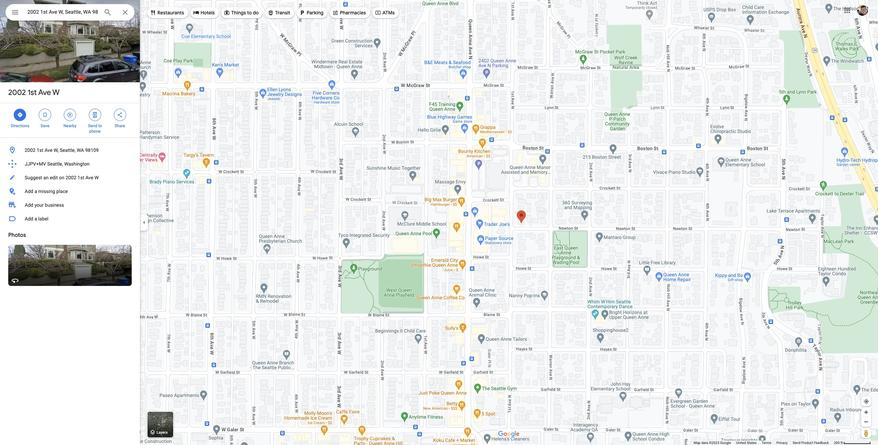 Task type: locate. For each thing, give the bounding box(es) containing it.
ave left w,
[[45, 148, 52, 153]]

add inside button
[[25, 216, 33, 222]]

2002 up 
[[8, 88, 26, 97]]

1 vertical spatial to
[[98, 124, 102, 128]]

1 vertical spatial a
[[34, 216, 37, 222]]

ave for w,
[[45, 148, 52, 153]]

1 vertical spatial 1st
[[37, 148, 43, 153]]

None field
[[27, 8, 98, 16]]

0 vertical spatial add
[[25, 189, 33, 194]]


[[193, 9, 199, 16]]

add left "your" at the top left
[[25, 202, 33, 208]]

save
[[41, 124, 49, 128]]

send inside send to phone
[[88, 124, 97, 128]]

2 vertical spatial 1st
[[78, 175, 84, 181]]

2002 right on at top left
[[66, 175, 76, 181]]

0 horizontal spatial send
[[88, 124, 97, 128]]

0 vertical spatial to
[[247, 10, 252, 16]]

add a label button
[[0, 212, 140, 226]]

2002 up jjpv+mv
[[25, 148, 36, 153]]

0 horizontal spatial to
[[98, 124, 102, 128]]

add a label
[[25, 216, 48, 222]]

1st inside "button"
[[78, 175, 84, 181]]

2 vertical spatial ave
[[86, 175, 93, 181]]

1st for w,
[[37, 148, 43, 153]]

to inside send to phone
[[98, 124, 102, 128]]

w up actions for 2002 1st ave w region
[[52, 88, 60, 97]]

collapse side panel image
[[140, 219, 148, 226]]

2002 1st ave w, seattle, wa 98109 button
[[0, 143, 140, 157]]

to up the phone
[[98, 124, 102, 128]]

1 add from the top
[[25, 189, 33, 194]]

ft
[[841, 441, 843, 445]]

1st
[[28, 88, 37, 97], [37, 148, 43, 153], [78, 175, 84, 181]]

footer containing map data ©2023 google
[[694, 441, 834, 445]]

1st for w
[[28, 88, 37, 97]]

2 a from the top
[[34, 216, 37, 222]]

1 horizontal spatial w
[[95, 175, 99, 181]]

1 vertical spatial ave
[[45, 148, 52, 153]]

privacy button
[[777, 441, 788, 445]]

w inside "button"
[[95, 175, 99, 181]]

seattle,
[[60, 148, 76, 153], [47, 161, 63, 167]]

1 horizontal spatial send
[[793, 441, 801, 445]]

2002 for 2002 1st ave w
[[8, 88, 26, 97]]

add left label
[[25, 216, 33, 222]]

send for send product feedback
[[793, 441, 801, 445]]

your
[[34, 202, 44, 208]]

0 vertical spatial 2002
[[8, 88, 26, 97]]

a
[[34, 189, 37, 194], [34, 216, 37, 222]]

2 vertical spatial add
[[25, 216, 33, 222]]

nearby
[[64, 124, 76, 128]]

add
[[25, 189, 33, 194], [25, 202, 33, 208], [25, 216, 33, 222]]

on
[[59, 175, 64, 181]]

200
[[834, 441, 840, 445]]

share
[[115, 124, 125, 128]]

states
[[747, 441, 757, 445]]

 pharmacies
[[333, 9, 366, 16]]

send inside button
[[793, 441, 801, 445]]

 atms
[[375, 9, 395, 16]]

a left the missing
[[34, 189, 37, 194]]

w
[[52, 88, 60, 97], [95, 175, 99, 181]]

map
[[694, 441, 701, 445]]

1 vertical spatial add
[[25, 202, 33, 208]]

seattle, right w,
[[60, 148, 76, 153]]

add down suggest
[[25, 189, 33, 194]]

a for label
[[34, 216, 37, 222]]

missing
[[38, 189, 55, 194]]

0 vertical spatial 1st
[[28, 88, 37, 97]]

1 a from the top
[[34, 189, 37, 194]]

do
[[253, 10, 259, 16]]

2002 1st Ave W, Seattle, WA 98109 field
[[5, 4, 135, 21]]

a inside button
[[34, 189, 37, 194]]

0 vertical spatial send
[[88, 124, 97, 128]]

send left product
[[793, 441, 801, 445]]

2 add from the top
[[25, 202, 33, 208]]

ave
[[38, 88, 51, 97], [45, 148, 52, 153], [86, 175, 93, 181]]

0 vertical spatial a
[[34, 189, 37, 194]]

things
[[231, 10, 246, 16]]

add your business
[[25, 202, 64, 208]]


[[17, 111, 23, 119]]

edit
[[50, 175, 58, 181]]

0 horizontal spatial w
[[52, 88, 60, 97]]

2002 1st ave w, seattle, wa 98109
[[25, 148, 99, 153]]

a left label
[[34, 216, 37, 222]]

footer
[[694, 441, 834, 445]]

1 vertical spatial send
[[793, 441, 801, 445]]

1 vertical spatial 2002
[[25, 148, 36, 153]]

show your location image
[[864, 399, 870, 405]]

 parking
[[299, 9, 324, 16]]

wa
[[77, 148, 84, 153]]

zoom out image
[[864, 420, 869, 425]]

2002
[[8, 88, 26, 97], [25, 148, 36, 153], [66, 175, 76, 181]]

0 vertical spatial ave
[[38, 88, 51, 97]]

send
[[88, 124, 97, 128], [793, 441, 801, 445]]

ave down washington
[[86, 175, 93, 181]]

suggest an edit on 2002 1st ave w button
[[0, 171, 140, 185]]

1 vertical spatial seattle,
[[47, 161, 63, 167]]

ave inside button
[[45, 148, 52, 153]]

to
[[247, 10, 252, 16], [98, 124, 102, 128]]

privacy
[[777, 441, 788, 445]]

send up the phone
[[88, 124, 97, 128]]

ave for w
[[38, 88, 51, 97]]

w down 98109
[[95, 175, 99, 181]]

feedback
[[814, 441, 829, 445]]

2002 inside button
[[25, 148, 36, 153]]

terms
[[762, 441, 772, 445]]


[[42, 111, 48, 119]]

ave up the 
[[38, 88, 51, 97]]

2 vertical spatial 2002
[[66, 175, 76, 181]]

200 ft
[[834, 441, 843, 445]]

a inside button
[[34, 216, 37, 222]]

2002 for 2002 1st ave w, seattle, wa 98109
[[25, 148, 36, 153]]

1 horizontal spatial to
[[247, 10, 252, 16]]

label
[[38, 216, 48, 222]]

seattle, down w,
[[47, 161, 63, 167]]


[[117, 111, 123, 119]]

1 vertical spatial w
[[95, 175, 99, 181]]

atms
[[383, 10, 395, 16]]

1st inside button
[[37, 148, 43, 153]]

0 vertical spatial seattle,
[[60, 148, 76, 153]]

to left do
[[247, 10, 252, 16]]

3 add from the top
[[25, 216, 33, 222]]

united
[[737, 441, 746, 445]]

add inside button
[[25, 189, 33, 194]]

add your business link
[[0, 198, 140, 212]]

product
[[802, 441, 814, 445]]



Task type: vqa. For each thing, say whether or not it's contained in the screenshot.
top 2002
yes



Task type: describe. For each thing, give the bounding box(es) containing it.
transit
[[275, 10, 290, 16]]

 hotels
[[193, 9, 215, 16]]

add a missing place
[[25, 189, 68, 194]]

an
[[43, 175, 49, 181]]

w,
[[54, 148, 59, 153]]

phone
[[89, 129, 101, 134]]

washington
[[64, 161, 90, 167]]

jjpv+mv seattle, washington
[[25, 161, 90, 167]]

google account: ben chafik  
(ben.chafik@adept.ai) image
[[858, 5, 869, 16]]

show street view coverage image
[[862, 428, 872, 439]]

add for add a label
[[25, 216, 33, 222]]

pharmacies
[[340, 10, 366, 16]]

 button
[[5, 4, 25, 22]]

©2023
[[709, 441, 720, 445]]

98109
[[85, 148, 99, 153]]

restaurants
[[158, 10, 184, 16]]

none field inside 2002 1st ave w, seattle, wa 98109 field
[[27, 8, 98, 16]]

a for missing
[[34, 189, 37, 194]]


[[268, 9, 274, 16]]

2002 1st ave w
[[8, 88, 60, 97]]

map data ©2023 google
[[694, 441, 731, 445]]


[[299, 9, 305, 16]]

jjpv+mv seattle, washington button
[[0, 157, 140, 171]]

suggest
[[25, 175, 42, 181]]

2002 1st ave w main content
[[0, 0, 140, 445]]

send product feedback
[[793, 441, 829, 445]]


[[67, 111, 73, 119]]

send to phone
[[88, 124, 102, 134]]

 restaurants
[[150, 9, 184, 16]]

to inside  things to do
[[247, 10, 252, 16]]

add for add a missing place
[[25, 189, 33, 194]]

directions
[[11, 124, 29, 128]]

terms button
[[762, 441, 772, 445]]

0 vertical spatial w
[[52, 88, 60, 97]]

 search field
[[5, 4, 135, 22]]

united states
[[737, 441, 757, 445]]

google maps element
[[0, 0, 878, 445]]


[[92, 111, 98, 119]]

 things to do
[[224, 9, 259, 16]]


[[11, 8, 19, 17]]

add for add your business
[[25, 202, 33, 208]]

parking
[[307, 10, 324, 16]]

place
[[56, 189, 68, 194]]

jjpv+mv
[[25, 161, 46, 167]]

suggest an edit on 2002 1st ave w
[[25, 175, 99, 181]]

united states button
[[737, 441, 757, 445]]


[[224, 9, 230, 16]]

send for send to phone
[[88, 124, 97, 128]]

2002 inside "button"
[[66, 175, 76, 181]]

business
[[45, 202, 64, 208]]

layers
[[157, 431, 168, 435]]

 transit
[[268, 9, 290, 16]]

ave inside "button"
[[86, 175, 93, 181]]

hotels
[[201, 10, 215, 16]]

send product feedback button
[[793, 441, 829, 445]]

data
[[702, 441, 708, 445]]

footer inside the google maps element
[[694, 441, 834, 445]]

200 ft button
[[834, 441, 871, 445]]

zoom in image
[[864, 410, 869, 415]]

add a missing place button
[[0, 185, 140, 198]]


[[333, 9, 339, 16]]

actions for 2002 1st ave w region
[[0, 103, 140, 138]]

photos
[[8, 232, 26, 239]]


[[375, 9, 381, 16]]


[[150, 9, 156, 16]]

google
[[721, 441, 731, 445]]



